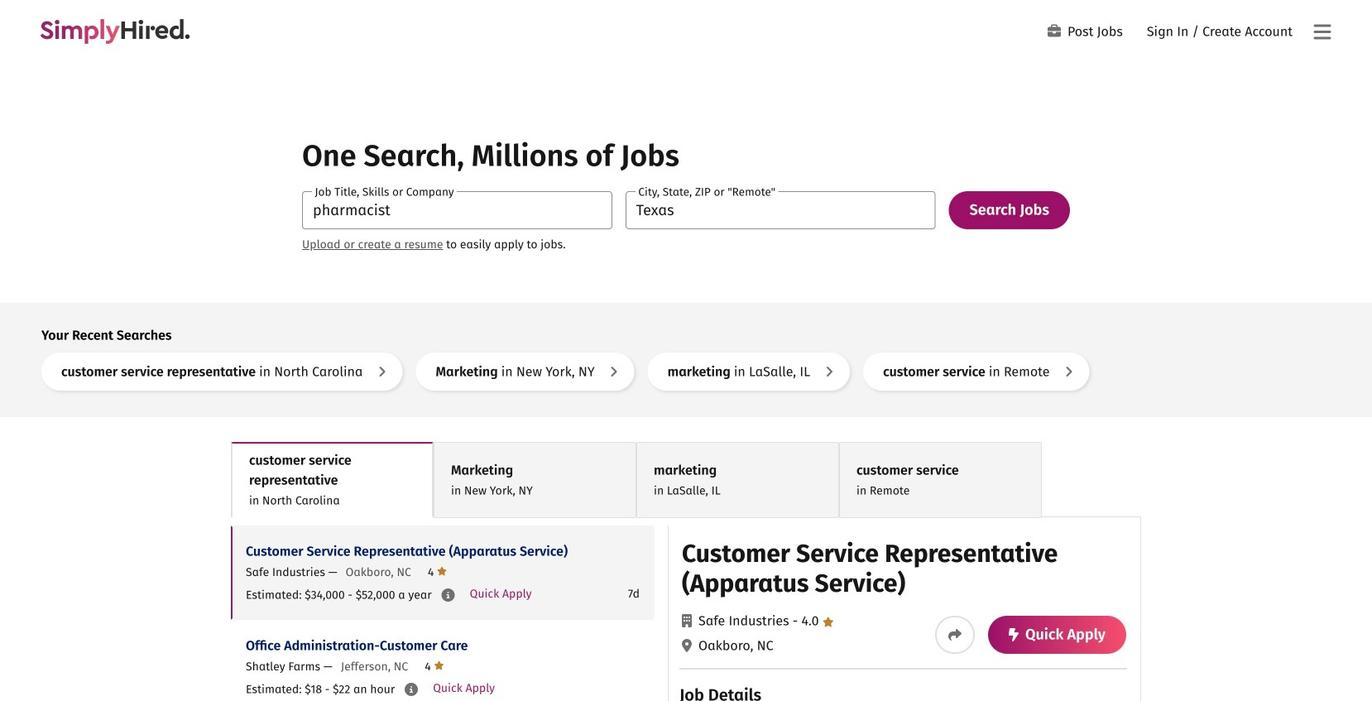 Task type: describe. For each thing, give the bounding box(es) containing it.
1 horizontal spatial star image
[[823, 617, 834, 627]]

job salary disclaimer image
[[442, 589, 455, 602]]

share this job image
[[949, 628, 962, 642]]

briefcase image
[[1048, 24, 1061, 37]]

1 angle right image from the left
[[826, 365, 834, 378]]

2 angle right image from the left
[[610, 365, 618, 378]]

building image
[[682, 614, 692, 628]]

bolt lightning image
[[1009, 628, 1019, 642]]

main menu image
[[1314, 22, 1332, 42]]

job salary disclaimer image
[[405, 683, 418, 696]]



Task type: locate. For each thing, give the bounding box(es) containing it.
star image
[[823, 617, 834, 627], [434, 659, 444, 672]]

customer service representative (apparatus service) element
[[668, 526, 1141, 701]]

list
[[231, 526, 655, 701]]

0 vertical spatial star image
[[823, 617, 834, 627]]

location dot image
[[682, 639, 692, 652]]

2 vertical spatial 4 out of 5 stars element
[[425, 659, 444, 674]]

None text field
[[302, 191, 613, 229], [626, 191, 936, 229], [302, 191, 613, 229], [626, 191, 936, 229]]

1 horizontal spatial angle right image
[[1065, 365, 1073, 378]]

4 out of 5 stars element
[[428, 564, 447, 579], [790, 613, 834, 629], [425, 659, 444, 674]]

1 vertical spatial 4 out of 5 stars element
[[790, 613, 834, 629]]

angle right image
[[378, 365, 386, 378], [610, 365, 618, 378]]

None field
[[302, 191, 613, 229], [626, 191, 936, 229], [302, 191, 613, 229], [626, 191, 936, 229]]

4 out of 5 stars element for job salary disclaimer icon
[[428, 564, 447, 579]]

0 vertical spatial 4 out of 5 stars element
[[428, 564, 447, 579]]

2 angle right image from the left
[[1065, 365, 1073, 378]]

0 horizontal spatial star image
[[434, 659, 444, 672]]

1 vertical spatial star image
[[434, 659, 444, 672]]

1 angle right image from the left
[[378, 365, 386, 378]]

1 horizontal spatial angle right image
[[610, 365, 618, 378]]

4 out of 5 stars element inside customer service representative (apparatus service) element
[[790, 613, 834, 629]]

0 horizontal spatial angle right image
[[378, 365, 386, 378]]

angle right image
[[826, 365, 834, 378], [1065, 365, 1073, 378]]

tab list
[[231, 442, 1142, 518]]

simplyhired logo image
[[40, 19, 190, 44]]

4 out of 5 stars element for job salary disclaimer image
[[425, 659, 444, 674]]

star image
[[437, 564, 447, 578]]

0 horizontal spatial angle right image
[[826, 365, 834, 378]]



Task type: vqa. For each thing, say whether or not it's contained in the screenshot.
2nd option from the top
no



